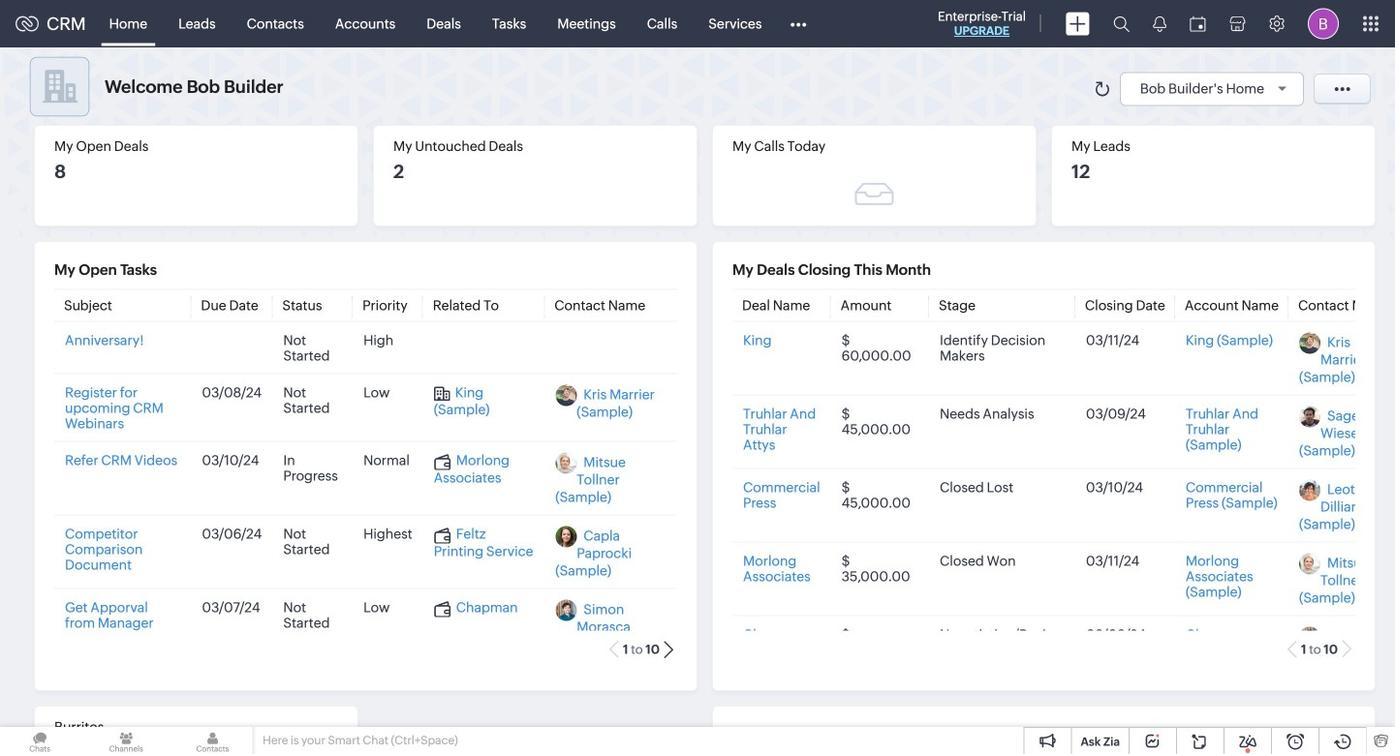 Task type: describe. For each thing, give the bounding box(es) containing it.
Other Modules field
[[778, 8, 819, 39]]

search image
[[1113, 16, 1130, 32]]

signals image
[[1153, 16, 1167, 32]]

calendar image
[[1190, 16, 1206, 31]]

signals element
[[1141, 0, 1178, 47]]

search element
[[1102, 0, 1141, 47]]

profile image
[[1308, 8, 1339, 39]]

channels image
[[86, 728, 166, 755]]



Task type: vqa. For each thing, say whether or not it's contained in the screenshot.
Profile IMAGE
yes



Task type: locate. For each thing, give the bounding box(es) containing it.
profile element
[[1297, 0, 1351, 47]]

create menu element
[[1054, 0, 1102, 47]]

chats image
[[0, 728, 80, 755]]

logo image
[[16, 16, 39, 31]]

contacts image
[[173, 728, 253, 755]]

create menu image
[[1066, 12, 1090, 35]]



